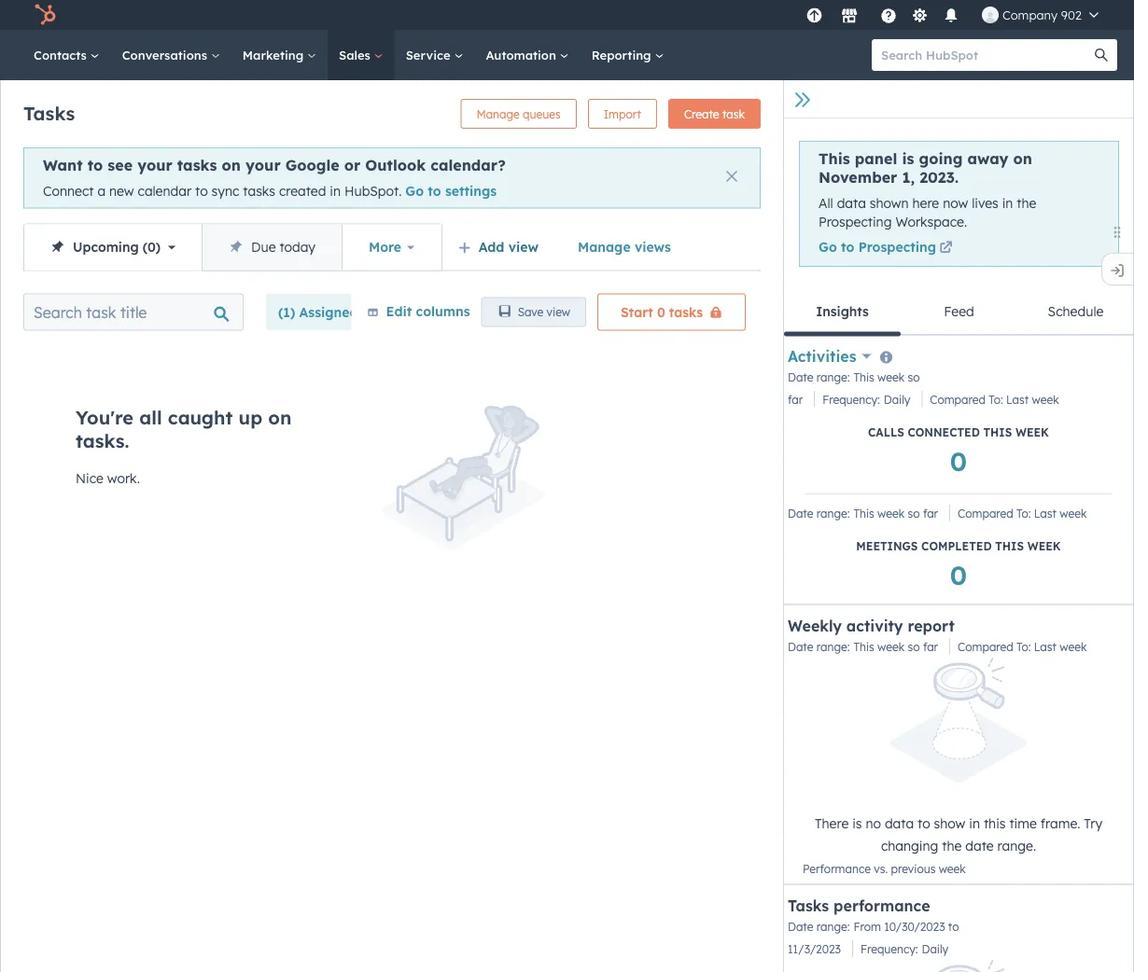 Task type: describe. For each thing, give the bounding box(es) containing it.
tasks performance
[[788, 897, 930, 915]]

10/30/2023
[[884, 920, 945, 934]]

2023.
[[920, 168, 959, 187]]

insights
[[816, 303, 869, 319]]

there
[[815, 816, 849, 832]]

1 horizontal spatial tasks
[[243, 183, 275, 199]]

reporting
[[592, 47, 655, 63]]

nice work.
[[76, 470, 140, 486]]

conversations link
[[111, 30, 231, 80]]

company 902 button
[[971, 0, 1110, 30]]

frequency: daily for week
[[823, 393, 910, 407]]

start 0 tasks button
[[597, 294, 746, 331]]

search image
[[1095, 49, 1108, 62]]

all
[[819, 195, 833, 211]]

created
[[279, 183, 326, 199]]

hubspot link
[[22, 4, 70, 26]]

manage for manage views
[[578, 239, 631, 255]]

0 button for meetings completed this week element
[[950, 557, 967, 593]]

edit columns button
[[366, 300, 470, 324]]

on inside you're all caught up on tasks.
[[268, 406, 292, 429]]

company 902
[[1002, 7, 1082, 22]]

google
[[285, 156, 339, 175]]

nice
[[76, 470, 103, 486]]

view for add view
[[508, 239, 539, 255]]

(1) assignee button
[[266, 294, 382, 331]]

up
[[239, 406, 262, 429]]

902
[[1061, 7, 1082, 22]]

2 vertical spatial far
[[923, 640, 938, 654]]

11/3/2023
[[788, 943, 841, 957]]

last inside calls connected this week element
[[1006, 393, 1029, 407]]

upgrade link
[[803, 5, 826, 25]]

(
[[143, 239, 148, 255]]

)
[[156, 239, 161, 255]]

data inside there is no data to show in this time frame. try changing the date range.
[[885, 816, 914, 832]]

last inside meetings completed this week element
[[1034, 507, 1057, 521]]

marketing link
[[231, 30, 328, 80]]

3 date from the top
[[788, 640, 813, 654]]

save view
[[518, 305, 570, 319]]

settings
[[445, 183, 497, 199]]

range: inside calls connected this week element
[[817, 370, 850, 384]]

company
[[1002, 7, 1058, 22]]

this inside this panel is going away on november 1, 2023.
[[819, 149, 850, 168]]

to left see
[[87, 156, 103, 175]]

outlook
[[365, 156, 426, 175]]

2 your from the left
[[246, 156, 281, 175]]

close image
[[726, 171, 737, 182]]

conversations
[[122, 47, 211, 63]]

schedule
[[1048, 303, 1104, 319]]

want
[[43, 156, 83, 175]]

import
[[604, 107, 641, 121]]

to: inside meetings completed this week element
[[1017, 507, 1031, 521]]

3 range: from the top
[[817, 640, 850, 654]]

to inside "from 10/30/2023 to 11/3/2023"
[[948, 920, 959, 934]]

to left sync
[[195, 183, 208, 199]]

add view button
[[446, 228, 554, 266]]

changing
[[881, 838, 938, 854]]

date range: this week so far inside meetings completed this week element
[[788, 507, 938, 521]]

automation link
[[475, 30, 580, 80]]

more button
[[342, 225, 441, 270]]

3 so from the top
[[908, 640, 920, 654]]

task
[[722, 107, 745, 121]]

activities button
[[788, 345, 871, 368]]

work.
[[107, 470, 140, 486]]

activities
[[788, 347, 856, 366]]

report
[[908, 617, 955, 635]]

automation
[[486, 47, 560, 63]]

calendar
[[138, 183, 191, 199]]

add
[[479, 239, 504, 255]]

in inside want to see your tasks on your google or outlook calendar? connect a new calendar to sync tasks created in hubspot. go to settings
[[330, 183, 341, 199]]

so inside this week so far
[[908, 370, 920, 384]]

tasks inside button
[[669, 304, 703, 320]]

calendar?
[[431, 156, 506, 175]]

weekly activity report
[[788, 617, 955, 635]]

try
[[1084, 816, 1102, 832]]

go to prospecting
[[819, 239, 936, 255]]

help image
[[880, 8, 897, 25]]

panel
[[855, 149, 897, 168]]

a
[[97, 183, 106, 199]]

marketplaces image
[[841, 8, 858, 25]]

view for save view
[[547, 305, 570, 319]]

frequency: daily for 10/30/2023
[[861, 943, 948, 957]]

go inside "link"
[[819, 239, 837, 255]]

tasks for tasks
[[23, 101, 75, 125]]

caught
[[168, 406, 233, 429]]

from
[[854, 920, 881, 934]]

help button
[[873, 0, 904, 30]]

create task
[[684, 107, 745, 121]]

all data shown here now lives in the prospecting workspace.
[[819, 195, 1037, 230]]

connect
[[43, 183, 94, 199]]

start
[[621, 304, 653, 320]]

reporting link
[[580, 30, 675, 80]]

4 date from the top
[[788, 920, 813, 934]]

Search HubSpot search field
[[872, 39, 1100, 71]]

there is no data to show in this time frame. try changing the date range.
[[815, 816, 1102, 854]]

Search task title search field
[[23, 294, 244, 331]]

from 10/30/2023 to 11/3/2023
[[788, 920, 959, 957]]

previous
[[891, 862, 936, 876]]

add view
[[479, 239, 539, 255]]

frequency: for this
[[823, 393, 880, 407]]

far inside meetings completed this week element
[[923, 507, 938, 521]]

range.
[[997, 838, 1036, 854]]

due today link
[[202, 225, 342, 270]]

go inside want to see your tasks on your google or outlook calendar? connect a new calendar to sync tasks created in hubspot. go to settings
[[405, 183, 424, 199]]

0 inside button
[[657, 304, 665, 320]]

mateo roberts image
[[982, 7, 999, 23]]

here
[[912, 195, 939, 211]]

this panel is going away on november 1, 2023.
[[819, 149, 1032, 187]]

on for tasks
[[222, 156, 241, 175]]

manage queues
[[476, 107, 561, 121]]

or
[[344, 156, 361, 175]]

insights link
[[784, 289, 901, 336]]

0 right upcoming
[[148, 239, 156, 255]]

1 your from the left
[[137, 156, 172, 175]]

more
[[369, 239, 401, 255]]

upgrade image
[[806, 8, 823, 25]]

start 0 tasks
[[621, 304, 703, 320]]

columns
[[416, 303, 470, 319]]

notifications image
[[943, 8, 959, 25]]

settings image
[[911, 8, 928, 25]]

manage queues link
[[461, 99, 577, 129]]

data inside all data shown here now lives in the prospecting workspace.
[[837, 195, 866, 211]]

sales link
[[328, 30, 395, 80]]

prospecting inside "link"
[[858, 239, 936, 255]]

new
[[109, 183, 134, 199]]



Task type: vqa. For each thing, say whether or not it's contained in the screenshot.
"Daily" related to 10/30/2023
yes



Task type: locate. For each thing, give the bounding box(es) containing it.
feed
[[944, 303, 974, 319]]

tab list
[[784, 289, 1134, 336]]

meetings completed this week element
[[788, 502, 1129, 600]]

this
[[984, 816, 1006, 832]]

0 vertical spatial daily
[[884, 393, 910, 407]]

far down calls connected this week element
[[923, 507, 938, 521]]

0 vertical spatial last
[[1006, 393, 1029, 407]]

compared inside calls connected this week element
[[930, 393, 986, 407]]

performance vs. previous week
[[803, 862, 966, 876]]

time
[[1009, 816, 1037, 832]]

performance
[[803, 862, 871, 876]]

0 vertical spatial to:
[[989, 393, 1003, 407]]

your up created
[[246, 156, 281, 175]]

is left no
[[852, 816, 862, 832]]

frequency: inside calls connected this week element
[[823, 393, 880, 407]]

the inside there is no data to show in this time frame. try changing the date range.
[[942, 838, 962, 854]]

0 vertical spatial 0 button
[[950, 443, 967, 479]]

2 vertical spatial last
[[1034, 640, 1057, 654]]

week inside this week so far
[[878, 370, 905, 384]]

0 vertical spatial manage
[[476, 107, 520, 121]]

0 horizontal spatial your
[[137, 156, 172, 175]]

date range: up 11/3/2023
[[788, 920, 850, 934]]

link opens in a new window image
[[939, 240, 953, 258], [939, 242, 953, 255]]

0 button inside calls connected this week element
[[950, 443, 967, 479]]

on right 'up'
[[268, 406, 292, 429]]

tasks up 11/3/2023
[[788, 897, 829, 915]]

1 vertical spatial is
[[852, 816, 862, 832]]

search button
[[1086, 39, 1117, 71]]

upcoming
[[73, 239, 139, 255]]

1,
[[902, 168, 915, 187]]

due
[[251, 239, 276, 255]]

marketing
[[242, 47, 307, 63]]

no
[[866, 816, 881, 832]]

1 horizontal spatial on
[[268, 406, 292, 429]]

2 0 button from the top
[[950, 557, 967, 593]]

manage for manage queues
[[476, 107, 520, 121]]

far inside this week so far
[[788, 393, 803, 407]]

2 vertical spatial compared to: last week
[[958, 640, 1087, 654]]

1 vertical spatial date range:
[[788, 920, 850, 934]]

4 range: from the top
[[817, 920, 850, 934]]

date inside calls connected this week element
[[788, 370, 813, 384]]

date range:
[[788, 370, 850, 384], [788, 920, 850, 934]]

2 so from the top
[[908, 507, 920, 521]]

manage left queues
[[476, 107, 520, 121]]

performance
[[834, 897, 930, 915]]

in left the this
[[969, 816, 980, 832]]

to: inside calls connected this week element
[[989, 393, 1003, 407]]

schedule link
[[1017, 289, 1134, 334]]

1 vertical spatial far
[[923, 507, 938, 521]]

assignee
[[299, 304, 357, 320]]

0 vertical spatial go
[[405, 183, 424, 199]]

on up sync
[[222, 156, 241, 175]]

save
[[518, 305, 543, 319]]

date inside meetings completed this week element
[[788, 507, 813, 521]]

1 vertical spatial 0 button
[[950, 557, 967, 593]]

2 link opens in a new window image from the top
[[939, 242, 953, 255]]

1 horizontal spatial tasks
[[788, 897, 829, 915]]

0 horizontal spatial manage
[[476, 107, 520, 121]]

data up changing
[[885, 816, 914, 832]]

far down report at the bottom right
[[923, 640, 938, 654]]

(1) assignee
[[278, 304, 357, 320]]

on right away
[[1013, 149, 1032, 168]]

service
[[406, 47, 454, 63]]

2 horizontal spatial in
[[1002, 195, 1013, 211]]

frequency: daily inside calls connected this week element
[[823, 393, 910, 407]]

view right save
[[547, 305, 570, 319]]

0 horizontal spatial is
[[852, 816, 862, 832]]

tab list containing insights
[[784, 289, 1134, 336]]

1 vertical spatial last
[[1034, 507, 1057, 521]]

2 vertical spatial to:
[[1017, 640, 1031, 654]]

1 vertical spatial compared to: last week
[[958, 507, 1087, 521]]

so inside meetings completed this week element
[[908, 507, 920, 521]]

1 vertical spatial to:
[[1017, 507, 1031, 521]]

1 vertical spatial view
[[547, 305, 570, 319]]

1 vertical spatial prospecting
[[858, 239, 936, 255]]

you're
[[76, 406, 134, 429]]

tasks banner
[[23, 93, 761, 129]]

1 range: from the top
[[817, 370, 850, 384]]

view inside popup button
[[508, 239, 539, 255]]

1 horizontal spatial the
[[1017, 195, 1037, 211]]

frequency: daily down '10/30/2023'
[[861, 943, 948, 957]]

on inside want to see your tasks on your google or outlook calendar? connect a new calendar to sync tasks created in hubspot. go to settings
[[222, 156, 241, 175]]

0 vertical spatial frequency: daily
[[823, 393, 910, 407]]

navigation containing upcoming
[[23, 224, 442, 271]]

1 vertical spatial the
[[942, 838, 962, 854]]

vs.
[[874, 862, 888, 876]]

1 horizontal spatial your
[[246, 156, 281, 175]]

to left show at bottom right
[[918, 816, 930, 832]]

0 inside calls connected this week element
[[950, 445, 967, 477]]

is inside there is no data to show in this time frame. try changing the date range.
[[852, 816, 862, 832]]

today
[[279, 239, 315, 255]]

2 vertical spatial tasks
[[669, 304, 703, 320]]

2 vertical spatial compared
[[958, 640, 1013, 654]]

view
[[508, 239, 539, 255], [547, 305, 570, 319]]

frequency: daily
[[823, 393, 910, 407], [861, 943, 948, 957]]

save view button
[[481, 297, 586, 327]]

view inside "button"
[[547, 305, 570, 319]]

service link
[[395, 30, 475, 80]]

prospecting down workspace.
[[858, 239, 936, 255]]

in for time
[[969, 816, 980, 832]]

in inside all data shown here now lives in the prospecting workspace.
[[1002, 195, 1013, 211]]

tasks right start
[[669, 304, 703, 320]]

go to prospecting link
[[819, 239, 956, 258]]

calls connected this week element
[[788, 366, 1129, 486]]

go down the all
[[819, 239, 837, 255]]

want to see your tasks on your google or outlook calendar? alert
[[23, 147, 761, 209]]

1 vertical spatial frequency:
[[861, 943, 918, 957]]

0 vertical spatial so
[[908, 370, 920, 384]]

0 horizontal spatial the
[[942, 838, 962, 854]]

hubspot image
[[34, 4, 56, 26]]

go down 'outlook'
[[405, 183, 424, 199]]

1 horizontal spatial daily
[[922, 943, 948, 957]]

frequency: for from
[[861, 943, 918, 957]]

0 horizontal spatial in
[[330, 183, 341, 199]]

create
[[684, 107, 719, 121]]

0 vertical spatial compared
[[930, 393, 986, 407]]

to right '10/30/2023'
[[948, 920, 959, 934]]

date
[[965, 838, 994, 854]]

0 button up report at the bottom right
[[950, 557, 967, 593]]

tasks.
[[76, 429, 129, 452]]

manage left the 'views'
[[578, 239, 631, 255]]

1 so from the top
[[908, 370, 920, 384]]

0 vertical spatial compared to: last week
[[930, 393, 1059, 407]]

1 horizontal spatial data
[[885, 816, 914, 832]]

2 range: from the top
[[817, 507, 850, 521]]

the inside all data shown here now lives in the prospecting workspace.
[[1017, 195, 1037, 211]]

compared inside meetings completed this week element
[[958, 507, 1013, 521]]

manage
[[476, 107, 520, 121], [578, 239, 631, 255]]

compared to: last week inside meetings completed this week element
[[958, 507, 1087, 521]]

in for prospecting
[[1002, 195, 1013, 211]]

2 date range: this week so far from the top
[[788, 640, 938, 654]]

to up insights
[[841, 239, 854, 255]]

0 horizontal spatial on
[[222, 156, 241, 175]]

1 vertical spatial data
[[885, 816, 914, 832]]

1 vertical spatial daily
[[922, 943, 948, 957]]

is inside this panel is going away on november 1, 2023.
[[902, 149, 914, 168]]

1 vertical spatial date range: this week so far
[[788, 640, 938, 654]]

1 horizontal spatial is
[[902, 149, 914, 168]]

0 horizontal spatial data
[[837, 195, 866, 211]]

workspace.
[[895, 213, 967, 230]]

in right the lives
[[1002, 195, 1013, 211]]

last
[[1006, 393, 1029, 407], [1034, 507, 1057, 521], [1034, 640, 1057, 654]]

due today
[[251, 239, 315, 255]]

data right the all
[[837, 195, 866, 211]]

this week so far
[[788, 370, 920, 407]]

date range: inside calls connected this week element
[[788, 370, 850, 384]]

manage inside the tasks banner
[[476, 107, 520, 121]]

want to see your tasks on your google or outlook calendar? connect a new calendar to sync tasks created in hubspot. go to settings
[[43, 156, 506, 199]]

now
[[943, 195, 968, 211]]

1 horizontal spatial manage
[[578, 239, 631, 255]]

0 vertical spatial view
[[508, 239, 539, 255]]

daily
[[884, 393, 910, 407], [922, 943, 948, 957]]

tasks right sync
[[243, 183, 275, 199]]

the down show at bottom right
[[942, 838, 962, 854]]

1 date range: this week so far from the top
[[788, 507, 938, 521]]

2 horizontal spatial tasks
[[669, 304, 703, 320]]

feed link
[[901, 289, 1017, 334]]

0 vertical spatial prospecting
[[819, 213, 892, 230]]

to inside there is no data to show in this time frame. try changing the date range.
[[918, 816, 930, 832]]

prospecting up the go to prospecting
[[819, 213, 892, 230]]

prospecting
[[819, 213, 892, 230], [858, 239, 936, 255]]

1 vertical spatial tasks
[[243, 183, 275, 199]]

0 vertical spatial date range: this week so far
[[788, 507, 938, 521]]

range: inside meetings completed this week element
[[817, 507, 850, 521]]

on
[[1013, 149, 1032, 168], [222, 156, 241, 175], [268, 406, 292, 429]]

daily for week
[[884, 393, 910, 407]]

2 date from the top
[[788, 507, 813, 521]]

import link
[[588, 99, 657, 129]]

0 vertical spatial is
[[902, 149, 914, 168]]

0 button for calls connected this week element
[[950, 443, 967, 479]]

1 vertical spatial manage
[[578, 239, 631, 255]]

in right created
[[330, 183, 341, 199]]

0 up report at the bottom right
[[950, 558, 967, 591]]

1 horizontal spatial in
[[969, 816, 980, 832]]

to left settings
[[428, 183, 441, 199]]

sales
[[339, 47, 374, 63]]

1 date range: from the top
[[788, 370, 850, 384]]

0 button inside meetings completed this week element
[[950, 557, 967, 593]]

away
[[968, 149, 1008, 168]]

1 link opens in a new window image from the top
[[939, 240, 953, 258]]

to inside "link"
[[841, 239, 854, 255]]

to:
[[989, 393, 1003, 407], [1017, 507, 1031, 521], [1017, 640, 1031, 654]]

tasks
[[177, 156, 217, 175], [243, 183, 275, 199], [669, 304, 703, 320]]

date range: for far
[[788, 370, 850, 384]]

0 horizontal spatial go
[[405, 183, 424, 199]]

1 vertical spatial tasks
[[788, 897, 829, 915]]

daily inside calls connected this week element
[[884, 393, 910, 407]]

0 vertical spatial data
[[837, 195, 866, 211]]

frequency: down activities popup button
[[823, 393, 880, 407]]

tasks up want in the left top of the page
[[23, 101, 75, 125]]

frequency: down from
[[861, 943, 918, 957]]

1 vertical spatial go
[[819, 239, 837, 255]]

2 horizontal spatial on
[[1013, 149, 1032, 168]]

0 vertical spatial frequency:
[[823, 393, 880, 407]]

2 date range: from the top
[[788, 920, 850, 934]]

on inside this panel is going away on november 1, 2023.
[[1013, 149, 1032, 168]]

1 vertical spatial frequency: daily
[[861, 943, 948, 957]]

(1)
[[278, 304, 295, 320]]

manage views link
[[566, 228, 683, 266]]

prospecting inside all data shown here now lives in the prospecting workspace.
[[819, 213, 892, 230]]

hubspot.
[[344, 183, 402, 199]]

tasks inside banner
[[23, 101, 75, 125]]

0 up meetings completed this week element
[[950, 445, 967, 477]]

0 inside meetings completed this week element
[[950, 558, 967, 591]]

compared to: last week inside calls connected this week element
[[930, 393, 1059, 407]]

0 horizontal spatial tasks
[[23, 101, 75, 125]]

november
[[819, 168, 897, 187]]

far down the activities
[[788, 393, 803, 407]]

1 horizontal spatial go
[[819, 239, 837, 255]]

is right panel
[[902, 149, 914, 168]]

sync
[[211, 183, 239, 199]]

tasks up sync
[[177, 156, 217, 175]]

show
[[934, 816, 965, 832]]

all
[[139, 406, 162, 429]]

weekly
[[788, 617, 842, 635]]

notifications button
[[935, 0, 967, 30]]

date range: for 11/3/2023
[[788, 920, 850, 934]]

0 vertical spatial date range:
[[788, 370, 850, 384]]

queues
[[523, 107, 561, 121]]

tasks for tasks performance
[[788, 897, 829, 915]]

upcoming ( 0 )
[[73, 239, 161, 255]]

0 right start
[[657, 304, 665, 320]]

1 date from the top
[[788, 370, 813, 384]]

edit
[[386, 303, 412, 319]]

1 horizontal spatial view
[[547, 305, 570, 319]]

0 vertical spatial the
[[1017, 195, 1037, 211]]

this inside this week so far
[[854, 370, 874, 384]]

1 vertical spatial so
[[908, 507, 920, 521]]

daily for 10/30/2023
[[922, 943, 948, 957]]

navigation
[[23, 224, 442, 271]]

0 vertical spatial far
[[788, 393, 803, 407]]

lives
[[972, 195, 999, 211]]

the right the lives
[[1017, 195, 1037, 211]]

0 horizontal spatial daily
[[884, 393, 910, 407]]

the
[[1017, 195, 1037, 211], [942, 838, 962, 854]]

2 vertical spatial so
[[908, 640, 920, 654]]

go to settings link
[[405, 183, 497, 199]]

0 vertical spatial tasks
[[177, 156, 217, 175]]

activity
[[846, 617, 903, 635]]

on for away
[[1013, 149, 1032, 168]]

0 horizontal spatial view
[[508, 239, 539, 255]]

1 0 button from the top
[[950, 443, 967, 479]]

in inside there is no data to show in this time frame. try changing the date range.
[[969, 816, 980, 832]]

far
[[788, 393, 803, 407], [923, 507, 938, 521], [923, 640, 938, 654]]

tasks
[[23, 101, 75, 125], [788, 897, 829, 915]]

view right add
[[508, 239, 539, 255]]

0 vertical spatial tasks
[[23, 101, 75, 125]]

0 horizontal spatial tasks
[[177, 156, 217, 175]]

1 vertical spatial compared
[[958, 507, 1013, 521]]

0 button up meetings completed this week element
[[950, 443, 967, 479]]

company 902 menu
[[801, 0, 1112, 30]]

views
[[635, 239, 671, 255]]

date range: down the activities
[[788, 370, 850, 384]]

frequency: daily down activities popup button
[[823, 393, 910, 407]]

manage views
[[578, 239, 671, 255]]

your up calendar
[[137, 156, 172, 175]]



